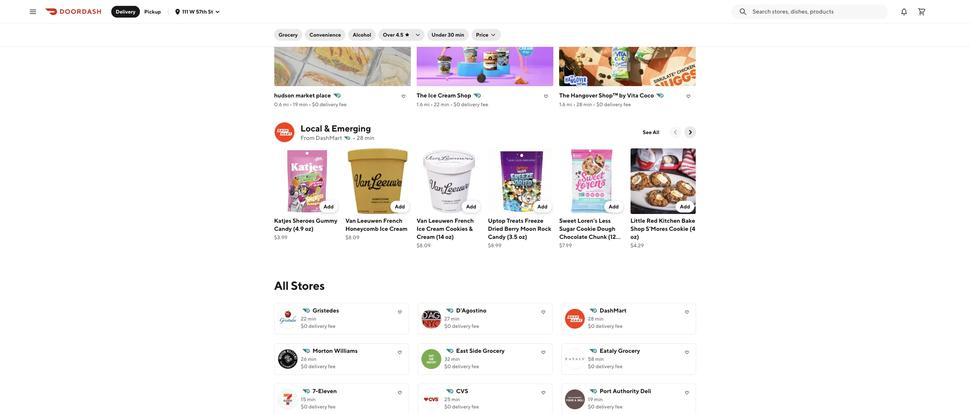 Task type: describe. For each thing, give the bounding box(es) containing it.
market
[[296, 92, 315, 99]]

min inside 25 min $0 delivery fee
[[452, 396, 460, 402]]

(3.5
[[507, 233, 518, 240]]

• 28 min
[[353, 134, 375, 141]]

oz) inside little red kitchen bake shop s'mores cookie (4 oz) $4.29
[[631, 233, 639, 240]]

coco
[[640, 92, 654, 99]]

111
[[182, 9, 188, 14]]

32
[[445, 356, 450, 362]]

$​0 for place
[[312, 101, 319, 107]]

less
[[599, 217, 611, 224]]

$3.99
[[274, 234, 288, 240]]

ice inside van leeuwen french ice cream cookies & cream (14 oz) $8.09
[[417, 225, 425, 232]]

$0 for d'agostino
[[445, 323, 451, 329]]

1 vertical spatial all
[[274, 278, 289, 292]]

mi for hangover
[[567, 101, 573, 107]]

delivery button
[[111, 6, 140, 17]]

19 min $0 delivery fee
[[588, 396, 623, 410]]

shop inside little red kitchen bake shop s'mores cookie (4 oz) $4.29
[[631, 225, 645, 232]]

w
[[189, 9, 195, 14]]

$8.99
[[488, 242, 502, 248]]

open menu image
[[29, 7, 37, 16]]

next button of carousel image
[[687, 129, 694, 136]]

berry
[[505, 225, 519, 232]]

morton williams
[[313, 347, 358, 354]]

sugar
[[559, 225, 575, 232]]

van for ice
[[417, 217, 427, 224]]

1.6 mi • 28 min • $​0 delivery fee
[[560, 101, 631, 107]]

cookie inside sweet loren's less sugar cookie dough chocolate chunk (12 oz)
[[577, 225, 596, 232]]

cream up 1.6 mi • 22 min • $​0 delivery fee
[[438, 92, 456, 99]]

cream up (14
[[426, 225, 445, 232]]

east
[[456, 347, 468, 354]]

25
[[445, 396, 451, 402]]

little red kitchen bake shop s'mores cookie (4 oz) image
[[631, 148, 696, 214]]

pickup button
[[140, 6, 165, 17]]

cream inside 'van leeuwen french honeycomb ice cream $8.09'
[[390, 225, 408, 232]]

van leeuwen french ice cream cookies & cream (14 oz) image
[[417, 148, 482, 214]]

2 horizontal spatial ice
[[428, 92, 437, 99]]

fee for gristedes
[[328, 323, 336, 329]]

add for little red kitchen bake shop s'mores cookie (4 oz)
[[680, 204, 690, 209]]

alcohol button
[[349, 29, 376, 41]]

22 inside 22 min $0 delivery fee
[[301, 316, 307, 322]]

58 min $0 delivery fee
[[588, 356, 623, 369]]

fee for morton williams
[[328, 363, 336, 369]]

previous button of carousel image
[[672, 129, 679, 136]]

french for cream
[[383, 217, 403, 224]]

1.6 mi • 22 min • $​0 delivery fee
[[417, 101, 489, 107]]

delivery down the ice cream shop
[[461, 101, 480, 107]]

side
[[470, 347, 482, 354]]

gristedes
[[313, 307, 339, 314]]

7-eleven
[[313, 388, 337, 395]]

min inside 32 min $0 delivery fee
[[451, 356, 460, 362]]

0 vertical spatial shop
[[457, 92, 471, 99]]

oz) for ice
[[446, 233, 454, 240]]

sheroes
[[293, 217, 315, 224]]

32 min $0 delivery fee
[[445, 356, 479, 369]]

local
[[301, 123, 322, 133]]

ice inside 'van leeuwen french honeycomb ice cream $8.09'
[[380, 225, 388, 232]]

delivery for morton williams
[[309, 363, 327, 369]]

2 horizontal spatial grocery
[[618, 347, 640, 354]]

min inside 28 min $0 delivery fee
[[595, 316, 604, 322]]

under 30 min button
[[427, 29, 469, 41]]

fee for cvs
[[472, 404, 479, 410]]

min inside the 27 min $0 delivery fee
[[451, 316, 460, 322]]

111 w 57th st button
[[175, 9, 221, 14]]

place
[[316, 92, 331, 99]]

min inside 22 min $0 delivery fee
[[308, 316, 316, 322]]

williams
[[334, 347, 358, 354]]

kitchen
[[659, 217, 681, 224]]

add for katjes sheroes gummy candy (4.9 oz)
[[324, 204, 334, 209]]

min inside 26 min $0 delivery fee
[[308, 356, 317, 362]]

fee for d'agostino
[[472, 323, 479, 329]]

see all
[[643, 129, 660, 135]]

7-
[[313, 388, 318, 395]]

fee for dashmart
[[615, 323, 623, 329]]

st
[[208, 9, 213, 14]]

all stores
[[274, 278, 325, 292]]

grocery button
[[274, 29, 302, 41]]

26 min $0 delivery fee
[[301, 356, 336, 369]]

alcohol
[[353, 32, 371, 38]]

27
[[445, 316, 450, 322]]

uptop
[[488, 217, 506, 224]]

port authority deli
[[600, 388, 652, 395]]

grocery inside button
[[279, 32, 298, 38]]

cookies
[[446, 225, 468, 232]]

oz) for dried
[[519, 233, 527, 240]]

15
[[301, 396, 306, 402]]

candy inside katjes sheroes gummy candy (4.9 oz) $3.99
[[274, 225, 292, 232]]

add for van leeuwen french ice cream cookies & cream (14 oz)
[[466, 204, 476, 209]]

$0 for 7-eleven
[[301, 404, 308, 410]]

1 vertical spatial 28
[[357, 134, 364, 141]]

1.6 for the ice cream shop
[[417, 101, 423, 107]]

min inside 15 min $0 delivery fee
[[307, 396, 316, 402]]

by
[[619, 92, 626, 99]]

over 4.5
[[383, 32, 404, 38]]

uptop treats freeze dried berry moon rock candy (3.5 oz) image
[[488, 148, 554, 214]]

22 min $0 delivery fee
[[301, 316, 336, 329]]

convenience button
[[305, 29, 346, 41]]

moon
[[521, 225, 536, 232]]

add for van leeuwen french honeycomb ice cream
[[395, 204, 405, 209]]

little
[[631, 217, 646, 224]]

sweet loren's less sugar cookie dough chocolate chunk (12 oz) image
[[559, 148, 625, 214]]

hudson
[[274, 92, 295, 99]]

delivery down place
[[320, 101, 338, 107]]

1 horizontal spatial all
[[653, 129, 660, 135]]

1 horizontal spatial dashmart
[[600, 307, 627, 314]]

eataly grocery
[[600, 347, 640, 354]]

(14
[[436, 233, 444, 240]]

(4.9
[[293, 225, 304, 232]]

0.6
[[274, 101, 282, 107]]

van leeuwen french honeycomb ice cream $8.09
[[346, 217, 408, 240]]

vita
[[627, 92, 639, 99]]

$0 for cvs
[[445, 404, 451, 410]]

honeycomb
[[346, 225, 379, 232]]

30
[[448, 32, 455, 38]]

port
[[600, 388, 612, 395]]

$4.29
[[631, 242, 644, 248]]

authority
[[613, 388, 639, 395]]

0 horizontal spatial &
[[324, 123, 330, 133]]

0 vertical spatial 19
[[293, 101, 298, 107]]

eleven
[[318, 388, 337, 395]]

$8.09 inside 'van leeuwen french honeycomb ice cream $8.09'
[[346, 234, 360, 240]]

bake
[[682, 217, 696, 224]]

see
[[643, 129, 652, 135]]



Task type: locate. For each thing, give the bounding box(es) containing it.
0 vertical spatial 22
[[434, 101, 440, 107]]

van leeuwen french ice cream cookies & cream (14 oz) $8.09
[[417, 217, 474, 248]]

fee for eataly grocery
[[615, 363, 623, 369]]

min inside '19 min $0 delivery fee'
[[594, 396, 603, 402]]

min right 15
[[307, 396, 316, 402]]

min down gristedes
[[308, 316, 316, 322]]

cream left (14
[[417, 233, 435, 240]]

1 horizontal spatial candy
[[488, 233, 506, 240]]

oz) down moon
[[519, 233, 527, 240]]

cookie down kitchen
[[669, 225, 689, 232]]

from
[[301, 134, 315, 141]]

delivery down port
[[596, 404, 614, 410]]

stores
[[291, 278, 325, 292]]

2 horizontal spatial $​0
[[597, 101, 603, 107]]

4.5
[[396, 32, 404, 38]]

leeuwen up honeycomb
[[357, 217, 382, 224]]

leeuwen inside van leeuwen french ice cream cookies & cream (14 oz) $8.09
[[429, 217, 454, 224]]

Store search: begin typing to search for stores available on DoorDash text field
[[753, 8, 884, 16]]

min right 25
[[452, 396, 460, 402]]

van inside 'van leeuwen french honeycomb ice cream $8.09'
[[346, 217, 356, 224]]

delivery inside 22 min $0 delivery fee
[[309, 323, 327, 329]]

15 min $0 delivery fee
[[301, 396, 336, 410]]

emerging
[[332, 123, 371, 133]]

1 the from the left
[[417, 92, 427, 99]]

delivery down 7-
[[309, 404, 327, 410]]

3 add from the left
[[466, 204, 476, 209]]

1 leeuwen from the left
[[357, 217, 382, 224]]

katjes sheroes gummy candy (4.9 oz) image
[[274, 148, 340, 214]]

$​0 down the ice cream shop
[[454, 101, 460, 107]]

mi right 0.6 on the top
[[283, 101, 289, 107]]

sweet loren's less sugar cookie dough chocolate chunk (12 oz)
[[559, 217, 616, 248]]

delivery for d'agostino
[[452, 323, 471, 329]]

delivery down shop™
[[604, 101, 623, 107]]

delivery for cvs
[[452, 404, 471, 410]]

all left stores
[[274, 278, 289, 292]]

delivery inside '19 min $0 delivery fee'
[[596, 404, 614, 410]]

min right the 30
[[456, 32, 465, 38]]

price
[[476, 32, 489, 38]]

$0 inside 25 min $0 delivery fee
[[445, 404, 451, 410]]

min right 26 on the bottom of page
[[308, 356, 317, 362]]

oz) inside katjes sheroes gummy candy (4.9 oz) $3.99
[[305, 225, 314, 232]]

the up 1.6 mi • 22 min • $​0 delivery fee
[[417, 92, 427, 99]]

$0 for gristedes
[[301, 323, 308, 329]]

$0 inside the 27 min $0 delivery fee
[[445, 323, 451, 329]]

111 w 57th st
[[182, 9, 213, 14]]

s'mores
[[646, 225, 668, 232]]

1 horizontal spatial mi
[[424, 101, 430, 107]]

0 horizontal spatial 28
[[357, 134, 364, 141]]

1 vertical spatial 22
[[301, 316, 307, 322]]

sweet
[[559, 217, 577, 224]]

27 min $0 delivery fee
[[445, 316, 479, 329]]

hangover
[[571, 92, 598, 99]]

1 mi from the left
[[283, 101, 289, 107]]

0 horizontal spatial candy
[[274, 225, 292, 232]]

french inside 'van leeuwen french honeycomb ice cream $8.09'
[[383, 217, 403, 224]]

chocolate
[[559, 233, 588, 240]]

cvs
[[456, 388, 468, 395]]

1 horizontal spatial 28
[[577, 101, 583, 107]]

morton
[[313, 347, 333, 354]]

dried
[[488, 225, 503, 232]]

$0 inside 58 min $0 delivery fee
[[588, 363, 595, 369]]

2 french from the left
[[455, 217, 474, 224]]

0 horizontal spatial dashmart
[[316, 134, 342, 141]]

delivery inside 25 min $0 delivery fee
[[452, 404, 471, 410]]

2 1.6 from the left
[[560, 101, 566, 107]]

all right see
[[653, 129, 660, 135]]

oz)
[[305, 225, 314, 232], [446, 233, 454, 240], [519, 233, 527, 240], [631, 233, 639, 240], [559, 241, 568, 248]]

price button
[[472, 29, 501, 41]]

east side grocery
[[456, 347, 505, 354]]

0 horizontal spatial van
[[346, 217, 356, 224]]

0 horizontal spatial $​0
[[312, 101, 319, 107]]

min right 58
[[596, 356, 604, 362]]

0 vertical spatial candy
[[274, 225, 292, 232]]

delivery up eataly
[[596, 323, 614, 329]]

1 horizontal spatial van
[[417, 217, 427, 224]]

$0 for port authority deli
[[588, 404, 595, 410]]

van leeuwen french honeycomb ice cream image
[[346, 148, 411, 214]]

mi for market
[[283, 101, 289, 107]]

cream right honeycomb
[[390, 225, 408, 232]]

mi down the ice cream shop
[[424, 101, 430, 107]]

min down hudson market place
[[299, 101, 308, 107]]

see all link
[[639, 126, 664, 138]]

1 horizontal spatial grocery
[[483, 347, 505, 354]]

ice up 1.6 mi • 22 min • $​0 delivery fee
[[428, 92, 437, 99]]

0 vertical spatial all
[[653, 129, 660, 135]]

28
[[577, 101, 583, 107], [357, 134, 364, 141], [588, 316, 594, 322]]

58
[[588, 356, 595, 362]]

0 horizontal spatial all
[[274, 278, 289, 292]]

0 horizontal spatial 19
[[293, 101, 298, 107]]

0 horizontal spatial cookie
[[577, 225, 596, 232]]

min right 32
[[451, 356, 460, 362]]

0 vertical spatial dashmart
[[316, 134, 342, 141]]

add for uptop treats freeze dried berry moon rock candy (3.5 oz)
[[538, 204, 548, 209]]

$0 inside 22 min $0 delivery fee
[[301, 323, 308, 329]]

rock
[[538, 225, 552, 232]]

mi down hangover
[[567, 101, 573, 107]]

freeze
[[525, 217, 544, 224]]

min down port
[[594, 396, 603, 402]]

oz) for sugar
[[559, 241, 568, 248]]

$​0 for cream
[[454, 101, 460, 107]]

2 mi from the left
[[424, 101, 430, 107]]

22 down the ice cream shop
[[434, 101, 440, 107]]

pickup
[[144, 9, 161, 14]]

convenience
[[310, 32, 341, 38]]

min right 27
[[451, 316, 460, 322]]

candy down katjes
[[274, 225, 292, 232]]

mi for ice
[[424, 101, 430, 107]]

fee for east side grocery
[[472, 363, 479, 369]]

0 horizontal spatial mi
[[283, 101, 289, 107]]

1 vertical spatial $8.09
[[417, 242, 431, 248]]

deli
[[641, 388, 652, 395]]

0 horizontal spatial grocery
[[279, 32, 298, 38]]

add up 'van leeuwen french honeycomb ice cream $8.09'
[[395, 204, 405, 209]]

add up gummy
[[324, 204, 334, 209]]

$8.09 inside van leeuwen french ice cream cookies & cream (14 oz) $8.09
[[417, 242, 431, 248]]

add
[[324, 204, 334, 209], [395, 204, 405, 209], [466, 204, 476, 209], [538, 204, 548, 209], [609, 204, 619, 209], [680, 204, 690, 209]]

1 vertical spatial 19
[[588, 396, 593, 402]]

25 min $0 delivery fee
[[445, 396, 479, 410]]

fee inside 28 min $0 delivery fee
[[615, 323, 623, 329]]

1 horizontal spatial shop
[[631, 225, 645, 232]]

0 horizontal spatial $8.09
[[346, 234, 360, 240]]

delivery for gristedes
[[309, 323, 327, 329]]

0 horizontal spatial 22
[[301, 316, 307, 322]]

5 add from the left
[[609, 204, 619, 209]]

0.6 mi • 19 min • $​0 delivery fee
[[274, 101, 347, 107]]

1 french from the left
[[383, 217, 403, 224]]

delivery down gristedes
[[309, 323, 327, 329]]

1 vertical spatial &
[[469, 225, 473, 232]]

$0 for morton williams
[[301, 363, 308, 369]]

fee for port authority deli
[[615, 404, 623, 410]]

2 horizontal spatial mi
[[567, 101, 573, 107]]

3 $​0 from the left
[[597, 101, 603, 107]]

shop down little
[[631, 225, 645, 232]]

add up 'bake' on the right bottom of the page
[[680, 204, 690, 209]]

min down hangover
[[584, 101, 592, 107]]

2 cookie from the left
[[669, 225, 689, 232]]

chunk
[[589, 233, 607, 240]]

1 horizontal spatial $8.09
[[417, 242, 431, 248]]

leeuwen for ice
[[357, 217, 382, 224]]

leeuwen up (14
[[429, 217, 454, 224]]

1 vertical spatial candy
[[488, 233, 506, 240]]

2 the from the left
[[560, 92, 570, 99]]

2 leeuwen from the left
[[429, 217, 454, 224]]

1 vertical spatial dashmart
[[600, 307, 627, 314]]

fee inside 25 min $0 delivery fee
[[472, 404, 479, 410]]

add up cookies
[[466, 204, 476, 209]]

notification bell image
[[900, 7, 909, 16]]

min
[[456, 32, 465, 38], [299, 101, 308, 107], [441, 101, 450, 107], [584, 101, 592, 107], [365, 134, 375, 141], [308, 316, 316, 322], [451, 316, 460, 322], [595, 316, 604, 322], [308, 356, 317, 362], [451, 356, 460, 362], [596, 356, 604, 362], [307, 396, 316, 402], [452, 396, 460, 402], [594, 396, 603, 402]]

over 4.5 button
[[379, 29, 424, 41]]

57th
[[196, 9, 207, 14]]

over
[[383, 32, 395, 38]]

0 vertical spatial 28
[[577, 101, 583, 107]]

oz) right (14
[[446, 233, 454, 240]]

fee inside 15 min $0 delivery fee
[[328, 404, 336, 410]]

candy down dried
[[488, 233, 506, 240]]

oz) down chocolate
[[559, 241, 568, 248]]

22
[[434, 101, 440, 107], [301, 316, 307, 322]]

van
[[346, 217, 356, 224], [417, 217, 427, 224]]

from dashmart
[[301, 134, 342, 141]]

dashmart up 28 min $0 delivery fee
[[600, 307, 627, 314]]

$0 inside 15 min $0 delivery fee
[[301, 404, 308, 410]]

ice left cookies
[[417, 225, 425, 232]]

1 horizontal spatial $​0
[[454, 101, 460, 107]]

little red kitchen bake shop s'mores cookie (4 oz) $4.29
[[631, 217, 696, 248]]

delivery inside 28 min $0 delivery fee
[[596, 323, 614, 329]]

fee inside 58 min $0 delivery fee
[[615, 363, 623, 369]]

add button
[[319, 201, 338, 212], [319, 201, 338, 212], [391, 201, 410, 212], [391, 201, 410, 212], [462, 201, 481, 212], [462, 201, 481, 212], [533, 201, 552, 212], [533, 201, 552, 212], [605, 201, 623, 212], [605, 201, 623, 212], [676, 201, 695, 212], [676, 201, 695, 212]]

treats
[[507, 217, 524, 224]]

$0 for east side grocery
[[445, 363, 451, 369]]

&
[[324, 123, 330, 133], [469, 225, 473, 232]]

dashmart down the local & emerging
[[316, 134, 342, 141]]

oz) inside van leeuwen french ice cream cookies & cream (14 oz) $8.09
[[446, 233, 454, 240]]

leeuwen for cream
[[429, 217, 454, 224]]

$0 inside 26 min $0 delivery fee
[[301, 363, 308, 369]]

van for honeycomb
[[346, 217, 356, 224]]

delivery for dashmart
[[596, 323, 614, 329]]

oz) inside uptop treats freeze dried berry moon rock candy (3.5 oz) $8.99
[[519, 233, 527, 240]]

delivery down d'agostino
[[452, 323, 471, 329]]

0 items, open order cart image
[[918, 7, 927, 16]]

delivery down cvs
[[452, 404, 471, 410]]

& right cookies
[[469, 225, 473, 232]]

0 vertical spatial $8.09
[[346, 234, 360, 240]]

min down emerging
[[365, 134, 375, 141]]

2 horizontal spatial 28
[[588, 316, 594, 322]]

under 30 min
[[432, 32, 465, 38]]

min down the ice cream shop
[[441, 101, 450, 107]]

fee inside 32 min $0 delivery fee
[[472, 363, 479, 369]]

& inside van leeuwen french ice cream cookies & cream (14 oz) $8.09
[[469, 225, 473, 232]]

1 horizontal spatial 1.6
[[560, 101, 566, 107]]

delivery inside the 27 min $0 delivery fee
[[452, 323, 471, 329]]

1 horizontal spatial the
[[560, 92, 570, 99]]

$7.99
[[559, 242, 572, 248]]

fee for 7-eleven
[[328, 404, 336, 410]]

delivery inside 32 min $0 delivery fee
[[452, 363, 471, 369]]

delivery for port authority deli
[[596, 404, 614, 410]]

delivery inside 58 min $0 delivery fee
[[596, 363, 614, 369]]

delivery down eataly
[[596, 363, 614, 369]]

(12
[[608, 233, 616, 240]]

french for cookies
[[455, 217, 474, 224]]

delivery down morton
[[309, 363, 327, 369]]

katjes sheroes gummy candy (4.9 oz) $3.99
[[274, 217, 338, 240]]

oz) inside sweet loren's less sugar cookie dough chocolate chunk (12 oz)
[[559, 241, 568, 248]]

the for the hangover shop™ by vita coco
[[560, 92, 570, 99]]

leeuwen inside 'van leeuwen french honeycomb ice cream $8.09'
[[357, 217, 382, 224]]

1 horizontal spatial 22
[[434, 101, 440, 107]]

delivery for 7-eleven
[[309, 404, 327, 410]]

4 add from the left
[[538, 204, 548, 209]]

katjes
[[274, 217, 292, 224]]

the hangover shop™ by vita coco
[[560, 92, 654, 99]]

0 horizontal spatial ice
[[380, 225, 388, 232]]

delivery down east
[[452, 363, 471, 369]]

red
[[647, 217, 658, 224]]

2 van from the left
[[417, 217, 427, 224]]

1 vertical spatial shop
[[631, 225, 645, 232]]

fee inside 26 min $0 delivery fee
[[328, 363, 336, 369]]

1 1.6 from the left
[[417, 101, 423, 107]]

mi
[[283, 101, 289, 107], [424, 101, 430, 107], [567, 101, 573, 107]]

28 min $0 delivery fee
[[588, 316, 623, 329]]

22 down stores
[[301, 316, 307, 322]]

delivery
[[116, 9, 136, 14]]

0 horizontal spatial leeuwen
[[357, 217, 382, 224]]

ice
[[428, 92, 437, 99], [380, 225, 388, 232], [417, 225, 425, 232]]

delivery for east side grocery
[[452, 363, 471, 369]]

under
[[432, 32, 447, 38]]

3 mi from the left
[[567, 101, 573, 107]]

2 vertical spatial 28
[[588, 316, 594, 322]]

1 horizontal spatial ice
[[417, 225, 425, 232]]

van inside van leeuwen french ice cream cookies & cream (14 oz) $8.09
[[417, 217, 427, 224]]

$0 for eataly grocery
[[588, 363, 595, 369]]

candy inside uptop treats freeze dried berry moon rock candy (3.5 oz) $8.99
[[488, 233, 506, 240]]

1 van from the left
[[346, 217, 356, 224]]

1.6 for the hangover shop™ by vita coco
[[560, 101, 566, 107]]

$​0 down place
[[312, 101, 319, 107]]

1 horizontal spatial &
[[469, 225, 473, 232]]

add for sweet loren's less sugar cookie dough chocolate chunk (12 oz)
[[609, 204, 619, 209]]

delivery for eataly grocery
[[596, 363, 614, 369]]

$0 for dashmart
[[588, 323, 595, 329]]

2 $​0 from the left
[[454, 101, 460, 107]]

0 horizontal spatial shop
[[457, 92, 471, 99]]

candy
[[274, 225, 292, 232], [488, 233, 506, 240]]

fee inside the 27 min $0 delivery fee
[[472, 323, 479, 329]]

$​0 down the hangover shop™ by vita coco
[[597, 101, 603, 107]]

$0
[[301, 323, 308, 329], [445, 323, 451, 329], [588, 323, 595, 329], [301, 363, 308, 369], [445, 363, 451, 369], [588, 363, 595, 369], [301, 404, 308, 410], [445, 404, 451, 410], [588, 404, 595, 410]]

loren's
[[578, 217, 598, 224]]

the for the ice cream shop
[[417, 92, 427, 99]]

1 horizontal spatial french
[[455, 217, 474, 224]]

delivery inside 15 min $0 delivery fee
[[309, 404, 327, 410]]

dough
[[597, 225, 616, 232]]

1 $​0 from the left
[[312, 101, 319, 107]]

(4
[[690, 225, 696, 232]]

1 horizontal spatial leeuwen
[[429, 217, 454, 224]]

1 cookie from the left
[[577, 225, 596, 232]]

cookie inside little red kitchen bake shop s'mores cookie (4 oz) $4.29
[[669, 225, 689, 232]]

$0 inside 28 min $0 delivery fee
[[588, 323, 595, 329]]

& up from dashmart
[[324, 123, 330, 133]]

1 add from the left
[[324, 204, 334, 209]]

local & emerging
[[301, 123, 371, 133]]

cookie down loren's
[[577, 225, 596, 232]]

oz) down sheroes
[[305, 225, 314, 232]]

0 horizontal spatial the
[[417, 92, 427, 99]]

6 add from the left
[[680, 204, 690, 209]]

all
[[653, 129, 660, 135], [274, 278, 289, 292]]

shop™
[[599, 92, 618, 99]]

$​0 for shop™
[[597, 101, 603, 107]]

fee inside 22 min $0 delivery fee
[[328, 323, 336, 329]]

delivery inside 26 min $0 delivery fee
[[309, 363, 327, 369]]

min up eataly
[[595, 316, 604, 322]]

oz) up $4.29
[[631, 233, 639, 240]]

the left hangover
[[560, 92, 570, 99]]

min inside button
[[456, 32, 465, 38]]

1 horizontal spatial cookie
[[669, 225, 689, 232]]

shop up 1.6 mi • 22 min • $​0 delivery fee
[[457, 92, 471, 99]]

min inside 58 min $0 delivery fee
[[596, 356, 604, 362]]

1 horizontal spatial 19
[[588, 396, 593, 402]]

0 horizontal spatial french
[[383, 217, 403, 224]]

french inside van leeuwen french ice cream cookies & cream (14 oz) $8.09
[[455, 217, 474, 224]]

add up "freeze"
[[538, 204, 548, 209]]

cookie
[[577, 225, 596, 232], [669, 225, 689, 232]]

26
[[301, 356, 307, 362]]

0 vertical spatial &
[[324, 123, 330, 133]]

ice right honeycomb
[[380, 225, 388, 232]]

$8.09
[[346, 234, 360, 240], [417, 242, 431, 248]]

$0 inside '19 min $0 delivery fee'
[[588, 404, 595, 410]]

0 horizontal spatial 1.6
[[417, 101, 423, 107]]

d'agostino
[[456, 307, 487, 314]]

$0 inside 32 min $0 delivery fee
[[445, 363, 451, 369]]

19 inside '19 min $0 delivery fee'
[[588, 396, 593, 402]]

fee inside '19 min $0 delivery fee'
[[615, 404, 623, 410]]

2 add from the left
[[395, 204, 405, 209]]

28 inside 28 min $0 delivery fee
[[588, 316, 594, 322]]

add up less
[[609, 204, 619, 209]]



Task type: vqa. For each thing, say whether or not it's contained in the screenshot.
mi to the middle
yes



